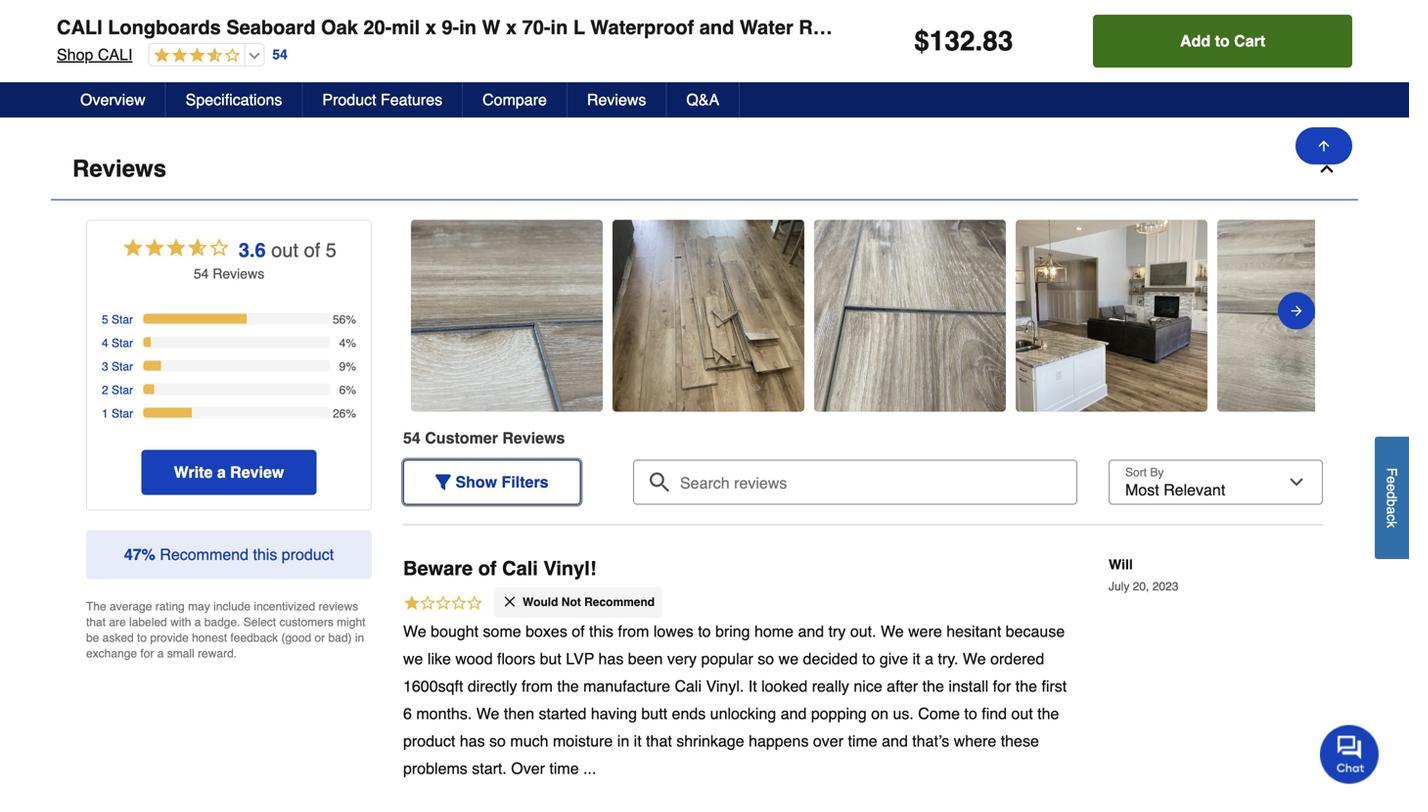 Task type: vqa. For each thing, say whether or not it's contained in the screenshot.


Task type: describe. For each thing, give the bounding box(es) containing it.
0 vertical spatial cali
[[502, 557, 538, 580]]

wood
[[456, 650, 493, 668]]

recommend for %
[[160, 545, 249, 563]]

like
[[428, 650, 451, 668]]

4 look from the left
[[1218, 64, 1247, 82]]

2 wood look from the left
[[615, 64, 689, 82]]

cali longboards seaboard oak 20-mil x 9-in w x 70-in l waterproof and water resistant interlocking luxury vinyl plank flooring (26.62-sq ft/ ca
[[57, 16, 1410, 39]]

1 wood from the left
[[336, 64, 376, 82]]

of inside we bought some boxes of this from lowes to bring home and try out. we were hesitant because we like wood floors but lvp has been very popular so we decided to give it a try. we ordered 1600sqft directly from the manufacture cali vinyl. it looked really nice after the install for the first 6 months. we then started having butt ends unlocking and popping on us. come to find out the product has so much moisture in it that shrinkage happens over time and that's where these problems start. over time ...
[[572, 622, 585, 641]]

hesitant
[[947, 622, 1002, 641]]

1 star
[[102, 407, 133, 421]]

in left l on the top of the page
[[551, 16, 568, 39]]

water
[[740, 16, 794, 39]]

2 we from the left
[[779, 650, 799, 668]]

54 inside '3.6 out of 5 54 review s'
[[194, 266, 209, 281]]

20-
[[364, 16, 392, 39]]

1 horizontal spatial vinyl
[[1080, 16, 1126, 39]]

a up k on the bottom right of page
[[1385, 507, 1401, 514]]

0 horizontal spatial from
[[522, 677, 553, 695]]

3 look from the left
[[939, 64, 968, 82]]

add
[[1181, 32, 1211, 50]]

but
[[540, 650, 562, 668]]

shrinkage
[[677, 732, 745, 750]]

be
[[86, 631, 99, 645]]

on
[[872, 705, 889, 723]]

for inside we bought some boxes of this from lowes to bring home and try out. we were hesitant because we like wood floors but lvp has been very popular so we decided to give it a try. we ordered 1600sqft directly from the manufacture cali vinyl. it looked really nice after the install for the first 6 months. we then started having butt ends unlocking and popping on us. come to find out the product has so much moisture in it that shrinkage happens over time and that's where these problems start. over time ...
[[994, 677, 1012, 695]]

over
[[511, 760, 545, 778]]

1 vertical spatial reviews button
[[51, 139, 1359, 200]]

2 star
[[102, 383, 133, 397]]

to left the bring
[[698, 622, 711, 641]]

add to cart button
[[1094, 15, 1353, 68]]

wide plank (7-in+) for 1st wide plank (7-in+) cell from the left
[[336, 4, 463, 22]]

write a review button
[[142, 450, 317, 495]]

that inside the average rating may include incentivized reviews that are labeled with a badge. select customers might be asked to provide honest feedback (good or bad) in exchange for a small reward.
[[86, 615, 106, 629]]

directly
[[468, 677, 517, 695]]

that's
[[913, 732, 950, 750]]

show filters button
[[403, 460, 581, 505]]

filters
[[502, 473, 549, 491]]

that inside we bought some boxes of this from lowes to bring home and try out. we were hesitant because we like wood floors but lvp has been very popular so we decided to give it a try. we ordered 1600sqft directly from the manufacture cali vinyl. it looked really nice after the install for the first 6 months. we then started having butt ends unlocking and popping on us. come to find out the product has so much moisture in it that shrinkage happens over time and that's where these problems start. over time ...
[[646, 732, 672, 750]]

2 look from the left
[[660, 64, 689, 82]]

20,
[[1134, 580, 1150, 593]]

star for 2 star
[[112, 383, 133, 397]]

it
[[749, 677, 758, 695]]

product
[[323, 91, 377, 109]]

in left w
[[459, 16, 477, 39]]

$ 132 . 83
[[915, 25, 1014, 57]]

1 e from the top
[[1385, 476, 1401, 484]]

Search reviews text field
[[641, 460, 1070, 493]]

us.
[[893, 705, 914, 723]]

(26.62-
[[1273, 16, 1335, 39]]

4 star
[[102, 336, 133, 350]]

4%
[[339, 336, 356, 350]]

arrow right image
[[1290, 299, 1305, 322]]

0 horizontal spatial this
[[253, 545, 277, 563]]

features
[[381, 91, 443, 109]]

unlocking
[[711, 705, 777, 723]]

some
[[483, 622, 522, 641]]

lowes
[[654, 622, 694, 641]]

compare button
[[463, 82, 568, 117]]

try
[[829, 622, 846, 641]]

$
[[915, 25, 930, 57]]

a inside we bought some boxes of this from lowes to bring home and try out. we were hesitant because we like wood floors but lvp has been very popular so we decided to give it a try. we ordered 1600sqft directly from the manufacture cali vinyl. it looked really nice after the install for the first 6 months. we then started having butt ends unlocking and popping on us. come to find out the product has so much moisture in it that shrinkage happens over time and that's where these problems start. over time ...
[[925, 650, 934, 668]]

a right write
[[217, 463, 226, 481]]

1 vertical spatial 5
[[102, 313, 108, 327]]

the left first
[[1016, 677, 1038, 695]]

wide for second wide plank (7-in+) cell from right
[[615, 4, 650, 22]]

will
[[1109, 557, 1134, 572]]

0 horizontal spatial product
[[282, 545, 334, 563]]

popular
[[702, 650, 754, 668]]

overview button
[[61, 82, 166, 117]]

1
[[102, 407, 108, 421]]

2 (7- from the left
[[697, 4, 716, 22]]

chat invite button image
[[1321, 724, 1381, 784]]

56%
[[333, 313, 356, 327]]

very
[[668, 650, 697, 668]]

product features
[[323, 91, 443, 109]]

3 wood look from the left
[[894, 64, 968, 82]]

asked
[[102, 631, 134, 645]]

rating
[[155, 600, 185, 613]]

close image
[[502, 594, 518, 610]]

1 horizontal spatial s
[[557, 429, 565, 447]]

3 (7- from the left
[[1255, 4, 1274, 22]]

1 vertical spatial 3.6 stars image
[[121, 235, 231, 264]]

floors
[[497, 650, 536, 668]]

in inside the average rating may include incentivized reviews that are labeled with a badge. select customers might be asked to provide honest feedback (good or bad) in exchange for a small reward.
[[355, 631, 364, 645]]

4 wood look cell from the left
[[1173, 63, 1334, 83]]

0 horizontal spatial plank
[[127, 4, 169, 22]]

0 horizontal spatial vinyl
[[85, 4, 122, 22]]

really
[[812, 677, 850, 695]]

wide plank (7-in+) for second wide plank (7-in+) cell from right
[[615, 4, 742, 22]]

1 x from the left
[[426, 16, 437, 39]]

recommend for not
[[585, 595, 655, 609]]

2 x from the left
[[506, 16, 517, 39]]

try.
[[938, 650, 959, 668]]

vinyl.
[[706, 677, 744, 695]]

we up "give"
[[881, 622, 904, 641]]

this inside we bought some boxes of this from lowes to bring home and try out. we were hesitant because we like wood floors but lvp has been very popular so we decided to give it a try. we ordered 1600sqft directly from the manufacture cali vinyl. it looked really nice after the install for the first 6 months. we then started having butt ends unlocking and popping on us. come to find out the product has so much moisture in it that shrinkage happens over time and that's where these problems start. over time ...
[[590, 622, 614, 641]]

bring
[[716, 622, 751, 641]]

then
[[504, 705, 535, 723]]

review inside '3.6 out of 5 54 review s'
[[213, 266, 258, 281]]

write
[[174, 463, 213, 481]]

a down the may
[[195, 615, 201, 629]]

to inside add to cart button
[[1216, 32, 1231, 50]]

seaboard
[[227, 16, 316, 39]]

moisture
[[553, 732, 613, 750]]

reward.
[[198, 647, 237, 660]]

chevron up image
[[1318, 159, 1338, 179]]

2 wide plank (7-in+) cell from the left
[[615, 3, 776, 23]]

q&a button
[[667, 82, 740, 117]]

decided
[[803, 650, 858, 668]]

1 horizontal spatial reviews
[[587, 91, 647, 109]]

lvp
[[566, 650, 595, 668]]

manufacture
[[584, 677, 671, 695]]

3 wide plank (7-in+) cell from the left
[[1173, 3, 1334, 23]]

3 wood look cell from the left
[[894, 63, 1055, 83]]

sq
[[1335, 16, 1358, 39]]

flooring
[[1190, 16, 1268, 39]]

3 wood from the left
[[894, 64, 934, 82]]

exchange
[[86, 647, 137, 660]]

much
[[511, 732, 549, 750]]

the
[[86, 600, 106, 613]]

w
[[482, 16, 501, 39]]

2 wood from the left
[[615, 64, 655, 82]]

specifications button
[[166, 82, 303, 117]]

9-
[[442, 16, 459, 39]]

1 we from the left
[[403, 650, 423, 668]]

after
[[887, 677, 919, 695]]

nice
[[854, 677, 883, 695]]

wide for 1st wide plank (7-in+) cell from the left
[[336, 4, 371, 22]]

of inside '3.6 out of 5 54 review s'
[[304, 239, 320, 261]]

132
[[930, 25, 976, 57]]

because
[[1006, 622, 1066, 641]]

cali inside we bought some boxes of this from lowes to bring home and try out. we were hesitant because we like wood floors but lvp has been very popular so we decided to give it a try. we ordered 1600sqft directly from the manufacture cali vinyl. it looked really nice after the install for the first 6 months. we then started having butt ends unlocking and popping on us. come to find out the product has so much moisture in it that shrinkage happens over time and that's where these problems start. over time ...
[[675, 677, 702, 695]]

1 uploaded image image from the left
[[411, 306, 603, 326]]

1 wood look cell from the left
[[336, 63, 497, 83]]

customer
[[425, 429, 498, 447]]

having
[[591, 705, 637, 723]]

star for 1 star
[[112, 407, 133, 421]]

the up come
[[923, 677, 945, 695]]

1 horizontal spatial has
[[599, 650, 624, 668]]

1 horizontal spatial so
[[758, 650, 775, 668]]



Task type: locate. For each thing, give the bounding box(es) containing it.
3 wide from the left
[[1173, 4, 1209, 22]]

2 vertical spatial 54
[[403, 429, 421, 447]]

and left water
[[700, 16, 735, 39]]

0 horizontal spatial that
[[86, 615, 106, 629]]

1 horizontal spatial time
[[848, 732, 878, 750]]

review down 3.6
[[213, 266, 258, 281]]

wide up add
[[1173, 4, 1209, 22]]

0 vertical spatial 3.6 stars image
[[149, 47, 240, 65]]

2 e from the top
[[1385, 484, 1401, 491]]

1 (7- from the left
[[418, 4, 437, 22]]

5 star
[[102, 313, 133, 327]]

and down looked
[[781, 705, 807, 723]]

has up start.
[[460, 732, 485, 750]]

0 vertical spatial this
[[253, 545, 277, 563]]

in inside we bought some boxes of this from lowes to bring home and try out. we were hesitant because we like wood floors but lvp has been very popular so we decided to give it a try. we ordered 1600sqft directly from the manufacture cali vinyl. it looked really nice after the install for the first 6 months. we then started having butt ends unlocking and popping on us. come to find out the product has so much moisture in it that shrinkage happens over time and that's where these problems start. over time ...
[[618, 732, 630, 750]]

oak
[[321, 16, 358, 39]]

3.6 stars image down longboards
[[149, 47, 240, 65]]

vinyl plank width
[[85, 4, 216, 22]]

look
[[381, 64, 409, 82], [660, 64, 689, 82], [939, 64, 968, 82], [1218, 64, 1247, 82]]

4 wood look from the left
[[1173, 64, 1247, 82]]

0 vertical spatial 54
[[273, 47, 288, 62]]

to left find
[[965, 705, 978, 723]]

of up lvp on the bottom
[[572, 622, 585, 641]]

that
[[86, 615, 106, 629], [646, 732, 672, 750]]

0 horizontal spatial time
[[550, 760, 579, 778]]

s up show filters 'button'
[[557, 429, 565, 447]]

cart
[[1235, 32, 1266, 50]]

e up d
[[1385, 476, 1401, 484]]

1 horizontal spatial wide plank (7-in+) cell
[[615, 3, 776, 23]]

2 vertical spatial review
[[230, 463, 284, 481]]

beware
[[403, 557, 473, 580]]

1 vertical spatial review
[[503, 429, 557, 447]]

look down 132
[[939, 64, 968, 82]]

0 vertical spatial recommend
[[160, 545, 249, 563]]

wood down $
[[894, 64, 934, 82]]

wood down the waterproof
[[615, 64, 655, 82]]

1 vertical spatial product
[[403, 732, 456, 750]]

2 horizontal spatial wide
[[1173, 4, 1209, 22]]

1 horizontal spatial it
[[913, 650, 921, 668]]

it
[[913, 650, 921, 668], [634, 732, 642, 750]]

1 vertical spatial it
[[634, 732, 642, 750]]

mil
[[392, 16, 420, 39]]

54 for 54 customer review s
[[403, 429, 421, 447]]

0 horizontal spatial of
[[304, 239, 320, 261]]

1 horizontal spatial of
[[479, 557, 497, 580]]

reviews down overview button on the left
[[72, 155, 167, 182]]

2 horizontal spatial wide plank (7-in+)
[[1173, 4, 1300, 22]]

wide
[[336, 4, 371, 22], [615, 4, 650, 22], [1173, 4, 1209, 22]]

overview
[[80, 91, 146, 109]]

a down provide
[[157, 647, 164, 660]]

2 plank from the left
[[655, 4, 692, 22]]

of
[[304, 239, 320, 261], [479, 557, 497, 580], [572, 622, 585, 641]]

wood look down $
[[894, 64, 968, 82]]

luxury
[[1009, 16, 1075, 39]]

plank
[[127, 4, 169, 22], [1132, 16, 1184, 39]]

0 vertical spatial s
[[258, 266, 265, 281]]

2 horizontal spatial 54
[[403, 429, 421, 447]]

0 vertical spatial time
[[848, 732, 878, 750]]

2 star from the top
[[112, 336, 133, 350]]

1600sqft
[[403, 677, 464, 695]]

1 horizontal spatial plank
[[1132, 16, 1184, 39]]

ends
[[672, 705, 706, 723]]

problems
[[403, 760, 468, 778]]

l
[[574, 16, 585, 39]]

recommend
[[160, 545, 249, 563], [585, 595, 655, 609]]

3.6 stars image
[[149, 47, 240, 65], [121, 235, 231, 264]]

1 vertical spatial cali
[[675, 677, 702, 695]]

0 vertical spatial review
[[213, 266, 258, 281]]

the
[[558, 677, 579, 695], [923, 677, 945, 695], [1016, 677, 1038, 695], [1038, 705, 1060, 723]]

vinyl up shop cali
[[85, 4, 122, 22]]

plank up q&a
[[655, 4, 692, 22]]

and left try
[[798, 622, 825, 641]]

0 vertical spatial reviews
[[587, 91, 647, 109]]

2 uploaded image image from the left
[[613, 306, 805, 326]]

wood look cell up q&a
[[615, 63, 776, 83]]

e up b at the right bottom of the page
[[1385, 484, 1401, 491]]

0 vertical spatial cali
[[57, 16, 102, 39]]

1 vertical spatial recommend
[[585, 595, 655, 609]]

1 horizontal spatial wide plank (7-in+)
[[615, 4, 742, 22]]

2 wood look cell from the left
[[615, 63, 776, 83]]

reviews down the waterproof
[[587, 91, 647, 109]]

reviews button down the waterproof
[[568, 82, 667, 117]]

1 wood look from the left
[[336, 64, 409, 82]]

and down us.
[[882, 732, 909, 750]]

compare
[[483, 91, 547, 109]]

in down the having
[[618, 732, 630, 750]]

1 vertical spatial that
[[646, 732, 672, 750]]

0 horizontal spatial (7-
[[418, 4, 437, 22]]

write a review
[[174, 463, 284, 481]]

5 uploaded image image from the left
[[1218, 306, 1410, 326]]

for inside the average rating may include incentivized reviews that are labeled with a badge. select customers might be asked to provide honest feedback (good or bad) in exchange for a small reward.
[[140, 647, 154, 660]]

in+) right the waterproof
[[716, 4, 742, 22]]

1 vertical spatial of
[[479, 557, 497, 580]]

1 plank from the left
[[376, 4, 413, 22]]

0 vertical spatial it
[[913, 650, 921, 668]]

this down would not recommend
[[590, 622, 614, 641]]

1 horizontal spatial from
[[618, 622, 650, 641]]

wood down add
[[1173, 64, 1214, 82]]

(7- up cart at the top of the page
[[1255, 4, 1274, 22]]

3 plank from the left
[[1213, 4, 1250, 22]]

badge.
[[204, 615, 240, 629]]

months.
[[416, 705, 472, 723]]

add to cart
[[1181, 32, 1266, 50]]

k
[[1385, 521, 1401, 528]]

star for 3 star
[[112, 360, 133, 374]]

july
[[1109, 580, 1130, 593]]

review for 54 customer review s
[[503, 429, 557, 447]]

star for 5 star
[[112, 313, 133, 327]]

in down 'might'
[[355, 631, 364, 645]]

small
[[167, 647, 195, 660]]

vinyl
[[85, 4, 122, 22], [1080, 16, 1126, 39]]

install
[[949, 677, 989, 695]]

.
[[976, 25, 983, 57]]

to left "give"
[[863, 650, 876, 668]]

incentivized
[[254, 600, 315, 613]]

arrow up image
[[1317, 138, 1333, 154]]

...
[[584, 760, 597, 778]]

5 star from the top
[[112, 407, 133, 421]]

started
[[539, 705, 587, 723]]

show
[[456, 473, 498, 491]]

these
[[1001, 732, 1040, 750]]

pattern
[[85, 64, 139, 82]]

plank left "flooring"
[[1132, 16, 1184, 39]]

(7- left 9-
[[418, 4, 437, 22]]

width
[[173, 4, 216, 22]]

out right 3.6
[[271, 239, 299, 261]]

wide left mil
[[336, 4, 371, 22]]

or
[[315, 631, 325, 645]]

in+) right "flooring"
[[1274, 4, 1300, 22]]

c
[[1385, 514, 1401, 521]]

1 horizontal spatial cali
[[675, 677, 702, 695]]

has right lvp on the bottom
[[599, 650, 624, 668]]

0 horizontal spatial reviews
[[72, 155, 167, 182]]

1 horizontal spatial that
[[646, 732, 672, 750]]

2 horizontal spatial wide plank (7-in+) cell
[[1173, 3, 1334, 23]]

look up product features
[[381, 64, 409, 82]]

review inside button
[[230, 463, 284, 481]]

wood look cell up features
[[336, 63, 497, 83]]

where
[[954, 732, 997, 750]]

4 uploaded image image from the left
[[1016, 306, 1208, 326]]

0 horizontal spatial recommend
[[160, 545, 249, 563]]

1 horizontal spatial for
[[994, 677, 1012, 695]]

1 horizontal spatial (7-
[[697, 4, 716, 22]]

review up filters at the bottom left
[[503, 429, 557, 447]]

star right the 1
[[112, 407, 133, 421]]

out inside '3.6 out of 5 54 review s'
[[271, 239, 299, 261]]

3 wide plank (7-in+) from the left
[[1173, 4, 1300, 22]]

s inside '3.6 out of 5 54 review s'
[[258, 266, 265, 281]]

0 horizontal spatial wide
[[336, 4, 371, 22]]

product up "incentivized"
[[282, 545, 334, 563]]

interlocking
[[893, 16, 1004, 39]]

shop cali
[[57, 46, 133, 64]]

labeled
[[129, 615, 167, 629]]

0 horizontal spatial so
[[490, 732, 506, 750]]

feedback
[[231, 631, 278, 645]]

d
[[1385, 491, 1401, 499]]

boxes
[[526, 622, 568, 641]]

1 star image
[[403, 594, 484, 615]]

0 horizontal spatial s
[[258, 266, 265, 281]]

2 horizontal spatial (7-
[[1255, 4, 1274, 22]]

0 vertical spatial 5
[[326, 239, 337, 261]]

to inside the average rating may include incentivized reviews that are labeled with a badge. select customers might be asked to provide honest feedback (good or bad) in exchange for a small reward.
[[137, 631, 147, 645]]

0 horizontal spatial has
[[460, 732, 485, 750]]

6
[[403, 705, 412, 723]]

reviews button
[[568, 82, 667, 117], [51, 139, 1359, 200]]

look down add to cart at right top
[[1218, 64, 1247, 82]]

wide right l on the top of the page
[[615, 4, 650, 22]]

1 horizontal spatial wide
[[615, 4, 650, 22]]

for up find
[[994, 677, 1012, 695]]

1 wide from the left
[[336, 4, 371, 22]]

0 horizontal spatial wide plank (7-in+) cell
[[336, 3, 497, 23]]

0 vertical spatial reviews button
[[568, 82, 667, 117]]

wood look cell down .
[[894, 63, 1055, 83]]

1 wide plank (7-in+) cell from the left
[[336, 3, 497, 23]]

cali right shop
[[98, 46, 133, 64]]

in+)
[[437, 4, 463, 22], [716, 4, 742, 22], [1274, 4, 1300, 22]]

it right "give"
[[913, 650, 921, 668]]

in
[[459, 16, 477, 39], [551, 16, 568, 39], [355, 631, 364, 645], [618, 732, 630, 750]]

5 up 4
[[102, 313, 108, 327]]

to right add
[[1216, 32, 1231, 50]]

5 up 56%
[[326, 239, 337, 261]]

0 vertical spatial so
[[758, 650, 775, 668]]

0 vertical spatial out
[[271, 239, 299, 261]]

1 look from the left
[[381, 64, 409, 82]]

wood look
[[336, 64, 409, 82], [615, 64, 689, 82], [894, 64, 968, 82], [1173, 64, 1247, 82]]

1 horizontal spatial product
[[403, 732, 456, 750]]

47
[[124, 545, 142, 563]]

70-
[[523, 16, 551, 39]]

0 horizontal spatial out
[[271, 239, 299, 261]]

2 wide plank (7-in+) from the left
[[615, 4, 742, 22]]

3.6
[[239, 239, 266, 261]]

1 vertical spatial cali
[[98, 46, 133, 64]]

1 vertical spatial out
[[1012, 705, 1034, 723]]

0 horizontal spatial for
[[140, 647, 154, 660]]

3 star
[[102, 360, 133, 374]]

for down provide
[[140, 647, 154, 660]]

cali up ends
[[675, 677, 702, 695]]

1 horizontal spatial 5
[[326, 239, 337, 261]]

1 vertical spatial so
[[490, 732, 506, 750]]

looked
[[762, 677, 808, 695]]

1 vertical spatial reviews
[[72, 155, 167, 182]]

reviews button down q&a button
[[51, 139, 1359, 200]]

2 vertical spatial of
[[572, 622, 585, 641]]

wide for third wide plank (7-in+) cell from left
[[1173, 4, 1209, 22]]

it down butt at the bottom
[[634, 732, 642, 750]]

3 uploaded image image from the left
[[815, 306, 1007, 326]]

1 horizontal spatial out
[[1012, 705, 1034, 723]]

product inside we bought some boxes of this from lowes to bring home and try out. we were hesitant because we like wood floors but lvp has been very popular so we decided to give it a try. we ordered 1600sqft directly from the manufacture cali vinyl. it looked really nice after the install for the first 6 months. we then started having butt ends unlocking and popping on us. come to find out the product has so much moisture in it that shrinkage happens over time and that's where these problems start. over time ...
[[403, 732, 456, 750]]

ordered
[[991, 650, 1045, 668]]

0 horizontal spatial cali
[[502, 557, 538, 580]]

we down 1 star image
[[403, 622, 427, 641]]

over
[[814, 732, 844, 750]]

wide plank (7-in+) for third wide plank (7-in+) cell from left
[[1173, 4, 1300, 22]]

wood look cell
[[336, 63, 497, 83], [615, 63, 776, 83], [894, 63, 1055, 83], [1173, 63, 1334, 83]]

plank up add to cart at right top
[[1213, 4, 1250, 22]]

s down 3.6
[[258, 266, 265, 281]]

star right 4
[[112, 336, 133, 350]]

we down directly
[[477, 705, 500, 723]]

x right w
[[506, 16, 517, 39]]

0 vertical spatial has
[[599, 650, 624, 668]]

1 wide plank (7-in+) from the left
[[336, 4, 463, 22]]

time down on
[[848, 732, 878, 750]]

wide plank (7-in+) up features
[[336, 4, 463, 22]]

0 horizontal spatial in+)
[[437, 4, 463, 22]]

we right try.
[[963, 650, 987, 668]]

reviews
[[319, 600, 359, 613]]

review right write
[[230, 463, 284, 481]]

of right beware
[[479, 557, 497, 580]]

and
[[700, 16, 735, 39], [798, 622, 825, 641], [781, 705, 807, 723], [882, 732, 909, 750]]

2 in+) from the left
[[716, 4, 742, 22]]

uploaded image image
[[411, 306, 603, 326], [613, 306, 805, 326], [815, 306, 1007, 326], [1016, 306, 1208, 326], [1218, 306, 1410, 326]]

product up problems
[[403, 732, 456, 750]]

review for write a review
[[230, 463, 284, 481]]

cali up shop
[[57, 16, 102, 39]]

0 horizontal spatial 5
[[102, 313, 108, 327]]

1 vertical spatial 54
[[194, 266, 209, 281]]

1 horizontal spatial plank
[[655, 4, 692, 22]]

so down home
[[758, 650, 775, 668]]

3 star from the top
[[112, 360, 133, 374]]

0 horizontal spatial wide plank (7-in+)
[[336, 4, 463, 22]]

beware of cali vinyl!
[[403, 557, 597, 580]]

2 wide from the left
[[615, 4, 650, 22]]

recommend up the may
[[160, 545, 249, 563]]

has
[[599, 650, 624, 668], [460, 732, 485, 750]]

0 vertical spatial of
[[304, 239, 320, 261]]

0 horizontal spatial it
[[634, 732, 642, 750]]

1 horizontal spatial we
[[779, 650, 799, 668]]

3
[[102, 360, 108, 374]]

5 inside '3.6 out of 5 54 review s'
[[326, 239, 337, 261]]

the up the started in the bottom of the page
[[558, 677, 579, 695]]

star for 4 star
[[112, 336, 133, 350]]

2 horizontal spatial plank
[[1213, 4, 1250, 22]]

wood look down the waterproof
[[615, 64, 689, 82]]

wood up 'product'
[[336, 64, 376, 82]]

9%
[[339, 360, 356, 374]]

1 star from the top
[[112, 313, 133, 327]]

this up "incentivized"
[[253, 545, 277, 563]]

out inside we bought some boxes of this from lowes to bring home and try out. we were hesitant because we like wood floors but lvp has been very popular so we decided to give it a try. we ordered 1600sqft directly from the manufacture cali vinyl. it looked really nice after the install for the first 6 months. we then started having butt ends unlocking and popping on us. come to find out the product has so much moisture in it that shrinkage happens over time and that's where these problems start. over time ...
[[1012, 705, 1034, 723]]

vinyl!
[[544, 557, 597, 580]]

a left try.
[[925, 650, 934, 668]]

1 horizontal spatial this
[[590, 622, 614, 641]]

time left ...
[[550, 760, 579, 778]]

a
[[217, 463, 226, 481], [1385, 507, 1401, 514], [195, 615, 201, 629], [157, 647, 164, 660], [925, 650, 934, 668]]

0 horizontal spatial plank
[[376, 4, 413, 22]]

(good
[[281, 631, 312, 645]]

from down the but
[[522, 677, 553, 695]]

1 horizontal spatial x
[[506, 16, 517, 39]]

of right 3.6
[[304, 239, 320, 261]]

x left 9-
[[426, 16, 437, 39]]

54 for 54
[[273, 47, 288, 62]]

would not recommend
[[523, 595, 655, 609]]

1 horizontal spatial 54
[[273, 47, 288, 62]]

star right the "2"
[[112, 383, 133, 397]]

0 horizontal spatial we
[[403, 650, 423, 668]]

wide plank (7-in+) up add to cart at right top
[[1173, 4, 1300, 22]]

that down butt at the bottom
[[646, 732, 672, 750]]

1 vertical spatial this
[[590, 622, 614, 641]]

cali up close image
[[502, 557, 538, 580]]

filter image
[[436, 474, 451, 490]]

2 horizontal spatial in+)
[[1274, 4, 1300, 22]]

1 vertical spatial from
[[522, 677, 553, 695]]

1 vertical spatial s
[[557, 429, 565, 447]]

so up start.
[[490, 732, 506, 750]]

look up q&a
[[660, 64, 689, 82]]

wood look down add
[[1173, 64, 1247, 82]]

recommend right not
[[585, 595, 655, 609]]

3.6 out of 5 54 review s
[[194, 239, 337, 281]]

1 in+) from the left
[[437, 4, 463, 22]]

4
[[102, 336, 108, 350]]

q&a
[[687, 91, 720, 109]]

54
[[273, 47, 288, 62], [194, 266, 209, 281], [403, 429, 421, 447]]

0 vertical spatial product
[[282, 545, 334, 563]]

the down first
[[1038, 705, 1060, 723]]

3 in+) from the left
[[1274, 4, 1300, 22]]

wide plank (7-in+) cell
[[336, 3, 497, 23], [615, 3, 776, 23], [1173, 3, 1334, 23]]

resistant
[[799, 16, 887, 39]]

star right 3
[[112, 360, 133, 374]]

4 star from the top
[[112, 383, 133, 397]]

4 wood from the left
[[1173, 64, 1214, 82]]

1 horizontal spatial in+)
[[716, 4, 742, 22]]

so
[[758, 650, 775, 668], [490, 732, 506, 750]]

bad)
[[329, 631, 352, 645]]

x
[[426, 16, 437, 39], [506, 16, 517, 39]]

0 vertical spatial that
[[86, 615, 106, 629]]

f e e d b a c k button
[[1376, 437, 1410, 559]]

1 vertical spatial time
[[550, 760, 579, 778]]

0 horizontal spatial x
[[426, 16, 437, 39]]

average
[[110, 600, 152, 613]]

first
[[1042, 677, 1068, 695]]

out up these
[[1012, 705, 1034, 723]]

from up been
[[618, 622, 650, 641]]

0 vertical spatial for
[[140, 647, 154, 660]]

(7- left water
[[697, 4, 716, 22]]

2 horizontal spatial of
[[572, 622, 585, 641]]



